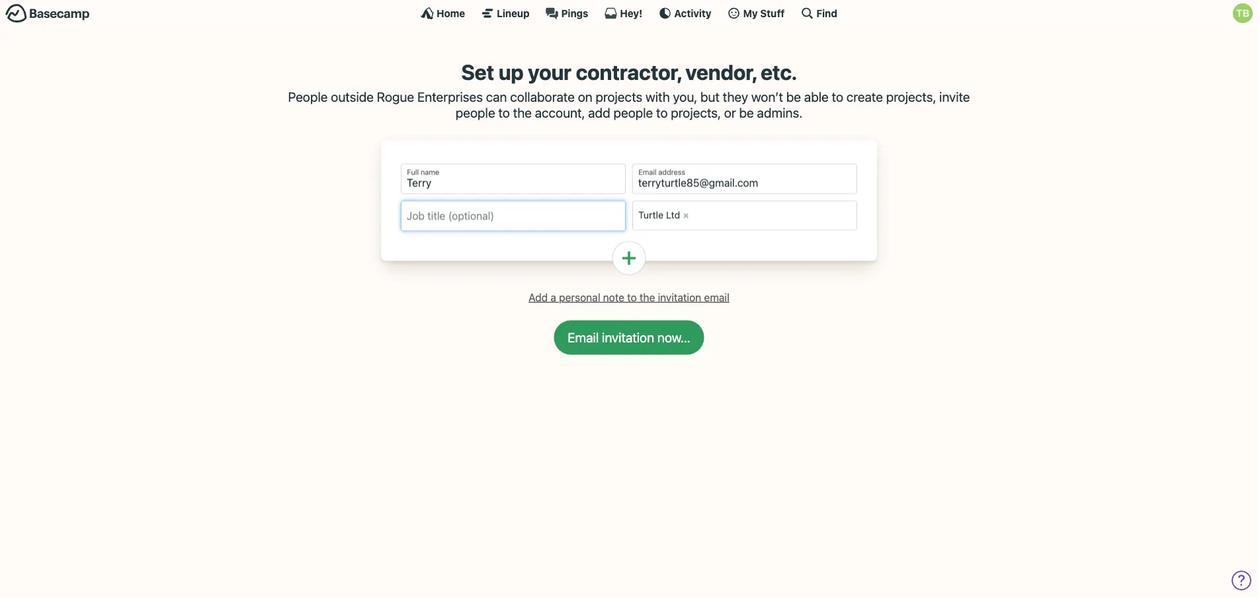 Task type: vqa. For each thing, say whether or not it's contained in the screenshot.
Title/description/tags/show notes the 1 link
no



Task type: describe. For each thing, give the bounding box(es) containing it.
to inside button
[[628, 291, 637, 304]]

they
[[723, 89, 749, 105]]

but
[[701, 89, 720, 105]]

name
[[421, 168, 439, 177]]

Email address email field
[[633, 164, 858, 194]]

activity link
[[659, 7, 712, 20]]

outside
[[331, 89, 374, 105]]

with
[[646, 89, 670, 105]]

to down with
[[657, 105, 668, 121]]

set up your contractor, vendor, etc. people outside rogue enterprises can collaborate on projects with you, but they won't be able to create projects, invite people to the account, add people to projects, or be admins.
[[288, 60, 971, 121]]

or
[[725, 105, 736, 121]]

note
[[603, 291, 625, 304]]

1 horizontal spatial projects,
[[887, 89, 937, 105]]

vendor,
[[686, 60, 757, 85]]

invite
[[940, 89, 971, 105]]

to down can at the left
[[499, 105, 510, 121]]

pings
[[562, 7, 589, 19]]

email
[[704, 291, 730, 304]]

admins.
[[757, 105, 803, 121]]

etc.
[[761, 60, 797, 85]]

hey!
[[620, 7, 643, 19]]

contractor,
[[576, 60, 682, 85]]

full
[[407, 168, 419, 177]]

add
[[589, 105, 611, 121]]

switch accounts image
[[5, 3, 90, 24]]

add a personal note to the invitation email
[[529, 291, 730, 304]]

lineup link
[[481, 7, 530, 20]]

able
[[805, 89, 829, 105]]

×
[[683, 209, 689, 221]]

stuff
[[761, 7, 785, 19]]

find
[[817, 7, 838, 19]]

turtle
[[639, 209, 664, 221]]



Task type: locate. For each thing, give the bounding box(es) containing it.
to right able
[[832, 89, 844, 105]]

projects, down you,
[[671, 105, 721, 121]]

the inside "set up your contractor, vendor, etc. people outside rogue enterprises can collaborate on projects with you, but they won't be able to create projects, invite people to the account, add people to projects, or be admins."
[[513, 105, 532, 121]]

rogue
[[377, 89, 414, 105]]

your
[[528, 60, 572, 85]]

ltd
[[666, 209, 680, 221]]

on
[[578, 89, 593, 105]]

lineup
[[497, 7, 530, 19]]

add
[[529, 291, 548, 304]]

0 horizontal spatial projects,
[[671, 105, 721, 121]]

1 vertical spatial the
[[640, 291, 655, 304]]

1 horizontal spatial the
[[640, 291, 655, 304]]

my stuff button
[[728, 7, 785, 20]]

email address
[[639, 168, 686, 177]]

hey! button
[[605, 7, 643, 20]]

account,
[[535, 105, 585, 121]]

personal
[[559, 291, 601, 304]]

invitation
[[658, 291, 702, 304]]

home
[[437, 7, 465, 19]]

add a personal note to the invitation email button
[[524, 288, 735, 308]]

the
[[513, 105, 532, 121], [640, 291, 655, 304]]

the inside button
[[640, 291, 655, 304]]

0 horizontal spatial people
[[456, 105, 495, 121]]

be up admins. on the top right
[[787, 89, 801, 105]]

Job title (optional) text field
[[401, 201, 626, 231]]

Type company/org name… text field
[[695, 207, 852, 225]]

people down can at the left
[[456, 105, 495, 121]]

collaborate
[[510, 89, 575, 105]]

my stuff
[[744, 7, 785, 19]]

up
[[499, 60, 524, 85]]

people down projects
[[614, 105, 653, 121]]

pings button
[[546, 7, 589, 20]]

1 horizontal spatial be
[[787, 89, 801, 105]]

people
[[288, 89, 328, 105]]

None submit
[[554, 321, 705, 355]]

can
[[486, 89, 507, 105]]

main element
[[0, 0, 1259, 26]]

0 horizontal spatial be
[[740, 105, 754, 121]]

full name
[[407, 168, 439, 177]]

be right or
[[740, 105, 754, 121]]

to right note
[[628, 291, 637, 304]]

turtle ltd ×
[[639, 209, 689, 221]]

email
[[639, 168, 657, 177]]

activity
[[675, 7, 712, 19]]

1 horizontal spatial people
[[614, 105, 653, 121]]

2 people from the left
[[614, 105, 653, 121]]

× link
[[679, 209, 693, 222]]

projects
[[596, 89, 643, 105]]

0 vertical spatial the
[[513, 105, 532, 121]]

tim burton image
[[1234, 3, 1253, 23]]

my
[[744, 7, 758, 19]]

projects,
[[887, 89, 937, 105], [671, 105, 721, 121]]

set
[[461, 60, 494, 85]]

won't
[[752, 89, 784, 105]]

you,
[[673, 89, 698, 105]]

be
[[787, 89, 801, 105], [740, 105, 754, 121]]

the left invitation on the right
[[640, 291, 655, 304]]

a
[[551, 291, 557, 304]]

to
[[832, 89, 844, 105], [499, 105, 510, 121], [657, 105, 668, 121], [628, 291, 637, 304]]

the down collaborate
[[513, 105, 532, 121]]

find button
[[801, 7, 838, 20]]

home link
[[421, 7, 465, 20]]

address
[[659, 168, 686, 177]]

people
[[456, 105, 495, 121], [614, 105, 653, 121]]

enterprises
[[418, 89, 483, 105]]

0 horizontal spatial the
[[513, 105, 532, 121]]

projects, left invite
[[887, 89, 937, 105]]

Full name text field
[[401, 164, 626, 194]]

create
[[847, 89, 883, 105]]

1 people from the left
[[456, 105, 495, 121]]



